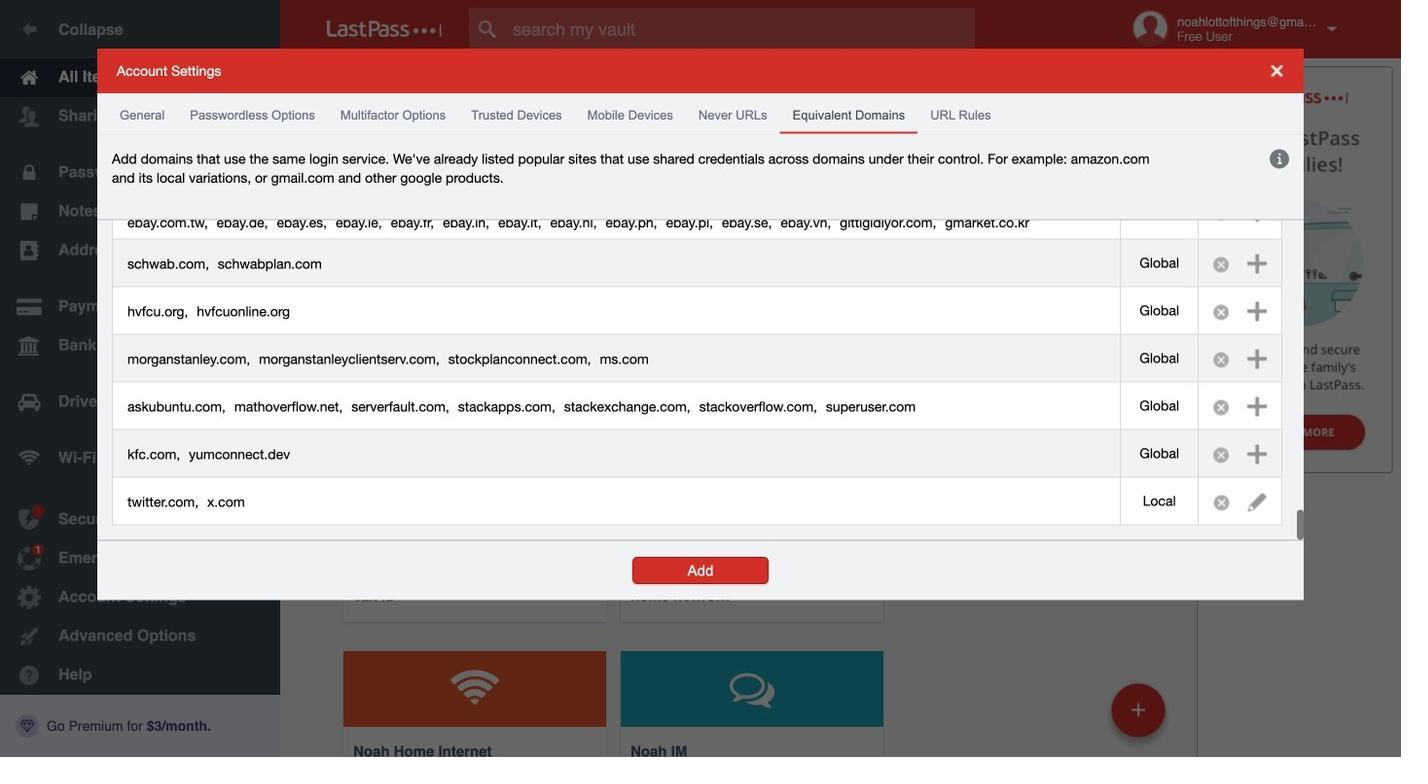 Task type: describe. For each thing, give the bounding box(es) containing it.
vault options navigation
[[280, 107, 1197, 165]]

lastpass image
[[327, 20, 442, 38]]

main navigation navigation
[[0, 0, 280, 758]]



Task type: locate. For each thing, give the bounding box(es) containing it.
new item image
[[1132, 704, 1145, 718]]

search my vault text field
[[469, 8, 1013, 51]]

Search search field
[[469, 8, 1013, 51]]

new item navigation
[[1104, 678, 1177, 758]]



